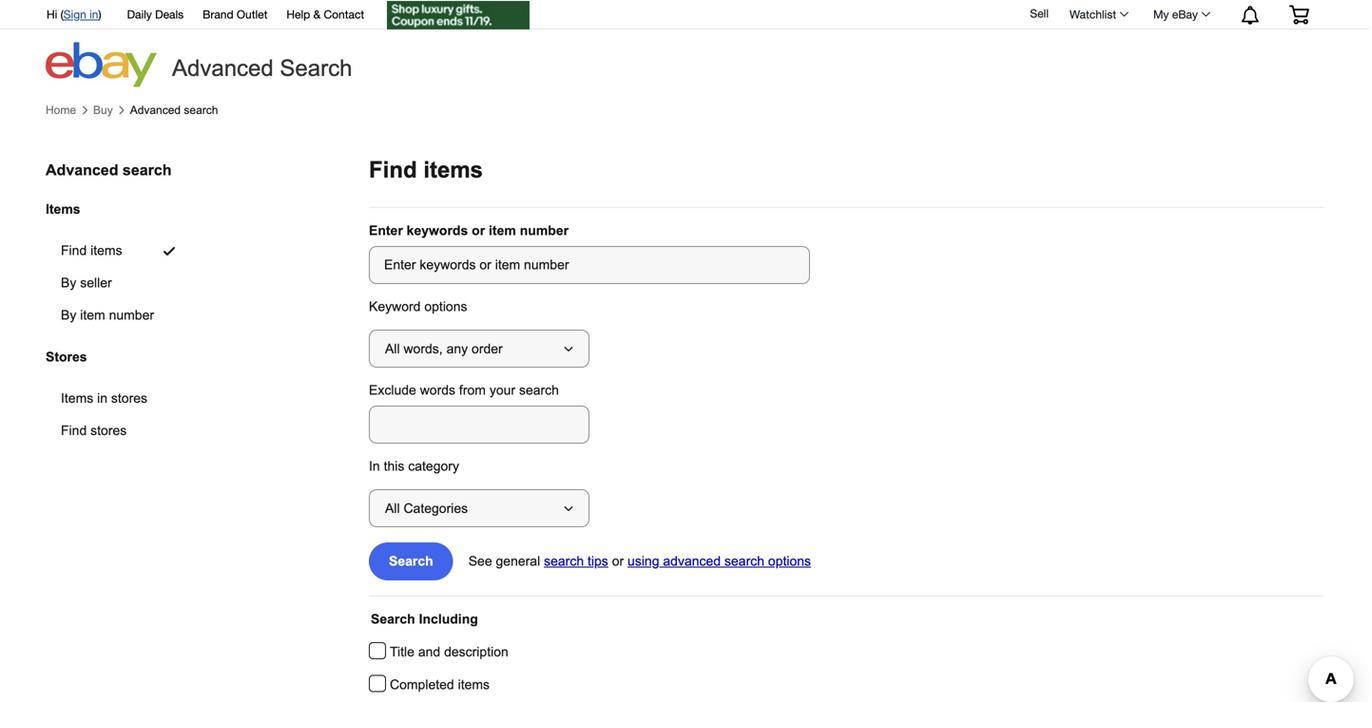 Task type: vqa. For each thing, say whether or not it's contained in the screenshot.
Daily Deals link
yes



Task type: describe. For each thing, give the bounding box(es) containing it.
0 vertical spatial number
[[520, 224, 569, 238]]

your
[[490, 383, 516, 398]]

keywords
[[407, 224, 468, 238]]

watchlist link
[[1060, 3, 1138, 26]]

help & contact
[[287, 8, 364, 21]]

find stores link
[[46, 415, 193, 447]]

my
[[1154, 8, 1169, 21]]

search for search button
[[389, 555, 433, 569]]

using
[[628, 555, 660, 569]]

search left tips
[[544, 555, 584, 569]]

0 vertical spatial stores
[[111, 391, 147, 406]]

0 horizontal spatial options
[[425, 300, 467, 314]]

banner containing sell
[[36, 0, 1324, 88]]

category
[[408, 459, 459, 474]]

&
[[313, 8, 321, 21]]

)
[[98, 8, 101, 21]]

1 horizontal spatial find items
[[369, 157, 483, 183]]

0 vertical spatial item
[[489, 224, 516, 238]]

items for items in stores
[[61, 391, 93, 406]]

watchlist
[[1070, 8, 1117, 21]]

find for find stores link at the bottom left
[[61, 424, 87, 438]]

search down advanced search "link"
[[123, 162, 172, 179]]

1 vertical spatial in
[[97, 391, 107, 406]]

my ebay link
[[1143, 3, 1219, 26]]

in this category
[[369, 459, 459, 474]]

search for search including
[[371, 613, 415, 627]]

contact
[[324, 8, 364, 21]]

advanced search link
[[130, 104, 218, 117]]

including
[[419, 613, 478, 627]]

keyword
[[369, 300, 421, 314]]

sell link
[[1022, 7, 1058, 20]]

search including
[[371, 613, 478, 627]]

get the coupon image
[[387, 1, 530, 29]]

sell
[[1030, 7, 1049, 20]]

0 vertical spatial search
[[280, 56, 352, 81]]

find stores
[[61, 424, 127, 438]]

items inside find items link
[[90, 244, 122, 258]]

0 vertical spatial find
[[369, 157, 417, 183]]

daily deals
[[127, 8, 184, 21]]

general
[[496, 555, 540, 569]]

2 vertical spatial advanced
[[46, 162, 118, 179]]

and
[[418, 645, 441, 660]]

home
[[46, 104, 76, 116]]

0 vertical spatial advanced
[[172, 56, 274, 81]]

by for by item number
[[61, 308, 76, 323]]

account navigation
[[36, 0, 1324, 32]]

completed items
[[390, 678, 490, 693]]

description
[[444, 645, 509, 660]]

search right your
[[519, 383, 559, 398]]

brand outlet link
[[203, 5, 268, 26]]

home link
[[46, 104, 76, 117]]

1 vertical spatial options
[[768, 555, 811, 569]]

buy
[[93, 104, 113, 116]]

brand outlet
[[203, 8, 268, 21]]

see general search tips or using advanced search options
[[469, 555, 811, 569]]

using advanced search options link
[[628, 555, 811, 569]]

by seller
[[61, 276, 112, 291]]

ebay
[[1173, 8, 1198, 21]]



Task type: locate. For each thing, give the bounding box(es) containing it.
help
[[287, 8, 310, 21]]

search inside button
[[389, 555, 433, 569]]

find for find items link
[[61, 244, 87, 258]]

daily
[[127, 8, 152, 21]]

search
[[280, 56, 352, 81], [389, 555, 433, 569], [371, 613, 415, 627]]

items
[[46, 202, 80, 217], [61, 391, 93, 406]]

search down help & contact link
[[280, 56, 352, 81]]

advanced search
[[172, 56, 352, 81]]

find down 'items in stores'
[[61, 424, 87, 438]]

find items link
[[46, 235, 200, 267]]

help & contact link
[[287, 5, 364, 26]]

find items up keywords at the left top of page
[[369, 157, 483, 183]]

items
[[424, 157, 483, 183], [90, 244, 122, 258], [458, 678, 490, 693]]

0 vertical spatial find items
[[369, 157, 483, 183]]

2 vertical spatial items
[[458, 678, 490, 693]]

0 vertical spatial advanced search
[[130, 104, 218, 116]]

1 vertical spatial or
[[612, 555, 624, 569]]

0 horizontal spatial or
[[472, 224, 485, 238]]

sign in link
[[64, 8, 98, 21]]

items inside items in stores link
[[61, 391, 93, 406]]

Enter keywords or item number text field
[[369, 246, 810, 284]]

hi
[[47, 8, 57, 21]]

0 horizontal spatial find items
[[61, 244, 122, 258]]

daily deals link
[[127, 5, 184, 26]]

hi ( sign in )
[[47, 8, 101, 21]]

search up "search including"
[[389, 555, 433, 569]]

items for items
[[46, 202, 80, 217]]

advanced
[[663, 555, 721, 569]]

outlet
[[237, 8, 268, 21]]

title
[[390, 645, 415, 660]]

1 vertical spatial find
[[61, 244, 87, 258]]

by item number link
[[46, 300, 200, 332]]

or right keywords at the left top of page
[[472, 224, 485, 238]]

banner
[[36, 0, 1324, 88]]

advanced
[[172, 56, 274, 81], [130, 104, 181, 116], [46, 162, 118, 179]]

by down by seller
[[61, 308, 76, 323]]

1 vertical spatial advanced search
[[46, 162, 172, 179]]

find items
[[369, 157, 483, 183], [61, 244, 122, 258]]

search down advanced search
[[184, 104, 218, 116]]

items in stores
[[61, 391, 147, 406]]

items up find stores
[[61, 391, 93, 406]]

items down description
[[458, 678, 490, 693]]

search right advanced
[[725, 555, 765, 569]]

buy link
[[93, 104, 113, 117]]

0 horizontal spatial number
[[109, 308, 154, 323]]

advanced search down buy link
[[46, 162, 172, 179]]

exclude
[[369, 383, 416, 398]]

this
[[384, 459, 405, 474]]

enter
[[369, 224, 403, 238]]

or right tips
[[612, 555, 624, 569]]

0 vertical spatial items
[[424, 157, 483, 183]]

by item number
[[61, 308, 154, 323]]

advanced search right buy on the left top of the page
[[130, 104, 218, 116]]

items up find items link
[[46, 202, 80, 217]]

advanced search
[[130, 104, 218, 116], [46, 162, 172, 179]]

search inside advanced search "link"
[[184, 104, 218, 116]]

1 vertical spatial number
[[109, 308, 154, 323]]

advanced right buy on the left top of the page
[[130, 104, 181, 116]]

search button
[[369, 543, 453, 581]]

completed
[[390, 678, 454, 693]]

0 horizontal spatial item
[[80, 308, 105, 323]]

0 vertical spatial or
[[472, 224, 485, 238]]

by for by seller
[[61, 276, 76, 291]]

in right sign
[[90, 8, 98, 21]]

find
[[369, 157, 417, 183], [61, 244, 87, 258], [61, 424, 87, 438]]

items in stores link
[[46, 383, 193, 415]]

deals
[[155, 8, 184, 21]]

Exclude words from your search text field
[[369, 406, 590, 444]]

search
[[184, 104, 218, 116], [123, 162, 172, 179], [519, 383, 559, 398], [544, 555, 584, 569], [725, 555, 765, 569]]

exclude words from your search
[[369, 383, 559, 398]]

stores down 'items in stores'
[[90, 424, 127, 438]]

words
[[420, 383, 456, 398]]

0 vertical spatial options
[[425, 300, 467, 314]]

find up enter at left top
[[369, 157, 417, 183]]

tips
[[588, 555, 609, 569]]

see
[[469, 555, 492, 569]]

find up by seller
[[61, 244, 87, 258]]

advanced down brand
[[172, 56, 274, 81]]

1 by from the top
[[61, 276, 76, 291]]

0 vertical spatial items
[[46, 202, 80, 217]]

in
[[369, 459, 380, 474]]

title and description
[[390, 645, 509, 660]]

stores
[[111, 391, 147, 406], [90, 424, 127, 438]]

seller
[[80, 276, 112, 291]]

sign
[[64, 8, 86, 21]]

in inside the account navigation
[[90, 8, 98, 21]]

1 vertical spatial items
[[90, 244, 122, 258]]

1 horizontal spatial options
[[768, 555, 811, 569]]

find items inside find items link
[[61, 244, 122, 258]]

0 vertical spatial by
[[61, 276, 76, 291]]

1 vertical spatial stores
[[90, 424, 127, 438]]

in up find stores
[[97, 391, 107, 406]]

brand
[[203, 8, 234, 21]]

search tips link
[[544, 555, 609, 569]]

or
[[472, 224, 485, 238], [612, 555, 624, 569]]

by
[[61, 276, 76, 291], [61, 308, 76, 323]]

item right keywords at the left top of page
[[489, 224, 516, 238]]

advanced inside advanced search "link"
[[130, 104, 181, 116]]

enter keywords or item number
[[369, 224, 569, 238]]

search up title
[[371, 613, 415, 627]]

find items up seller
[[61, 244, 122, 258]]

1 vertical spatial items
[[61, 391, 93, 406]]

by seller link
[[46, 267, 200, 300]]

1 horizontal spatial item
[[489, 224, 516, 238]]

1 horizontal spatial number
[[520, 224, 569, 238]]

1 vertical spatial find items
[[61, 244, 122, 258]]

by left seller
[[61, 276, 76, 291]]

0 vertical spatial in
[[90, 8, 98, 21]]

number down by seller link
[[109, 308, 154, 323]]

my ebay
[[1154, 8, 1198, 21]]

keyword options
[[369, 300, 467, 314]]

number
[[520, 224, 569, 238], [109, 308, 154, 323]]

(
[[61, 8, 64, 21]]

number up enter keywords or item number text box
[[520, 224, 569, 238]]

1 vertical spatial by
[[61, 308, 76, 323]]

1 vertical spatial advanced
[[130, 104, 181, 116]]

item down seller
[[80, 308, 105, 323]]

1 vertical spatial item
[[80, 308, 105, 323]]

items up enter keywords or item number
[[424, 157, 483, 183]]

options
[[425, 300, 467, 314], [768, 555, 811, 569]]

2 vertical spatial find
[[61, 424, 87, 438]]

your shopping cart image
[[1289, 5, 1311, 24]]

stores
[[46, 350, 87, 365]]

from
[[459, 383, 486, 398]]

items up seller
[[90, 244, 122, 258]]

1 horizontal spatial or
[[612, 555, 624, 569]]

1 vertical spatial search
[[389, 555, 433, 569]]

2 vertical spatial search
[[371, 613, 415, 627]]

stores up find stores link at the bottom left
[[111, 391, 147, 406]]

2 by from the top
[[61, 308, 76, 323]]

in
[[90, 8, 98, 21], [97, 391, 107, 406]]

advanced down buy link
[[46, 162, 118, 179]]

item
[[489, 224, 516, 238], [80, 308, 105, 323]]



